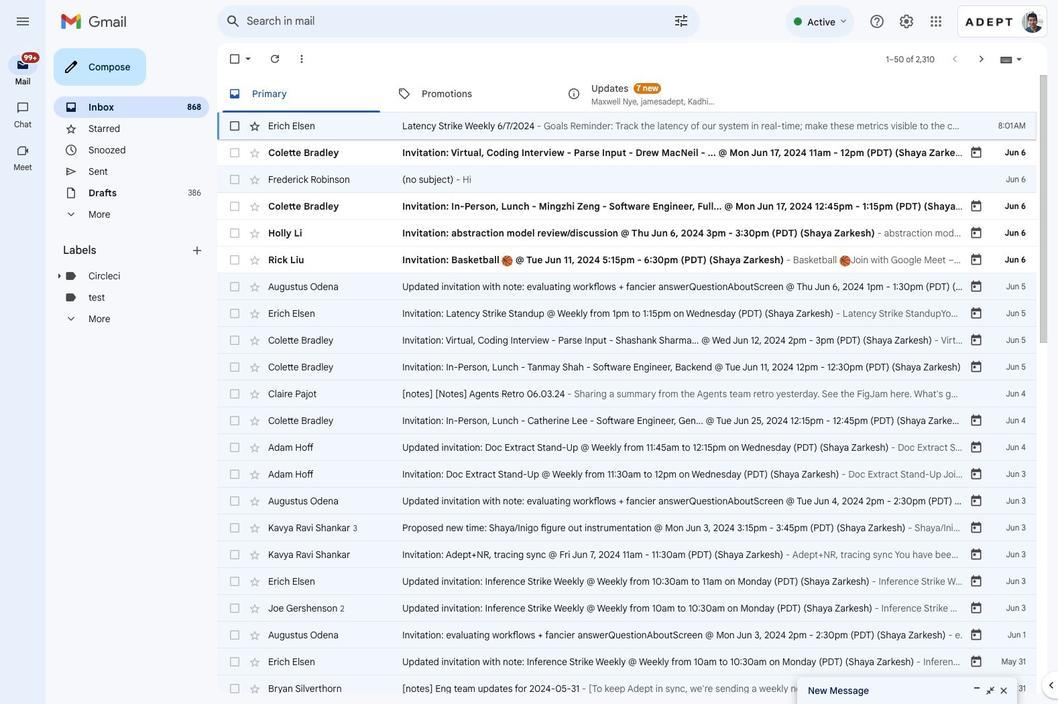 Task type: locate. For each thing, give the bounding box(es) containing it.
9 row from the top
[[217, 327, 1037, 354]]

calendar event image
[[970, 227, 983, 240], [970, 334, 983, 347], [970, 414, 983, 428], [970, 441, 983, 455], [970, 602, 983, 616]]

4 row from the top
[[217, 193, 1037, 220]]

21 row from the top
[[217, 649, 1037, 676]]

12 row from the top
[[217, 408, 1037, 435]]

None checkbox
[[228, 52, 241, 66], [228, 119, 241, 133], [228, 173, 241, 186], [228, 414, 241, 428], [228, 602, 241, 616], [228, 629, 241, 643], [228, 656, 241, 669], [228, 683, 241, 696], [228, 52, 241, 66], [228, 119, 241, 133], [228, 173, 241, 186], [228, 414, 241, 428], [228, 602, 241, 616], [228, 629, 241, 643], [228, 656, 241, 669], [228, 683, 241, 696]]

main content
[[217, 75, 1037, 705]]

8 calendar event image from the top
[[970, 522, 983, 535]]

tab list
[[217, 75, 1037, 113]]

18 row from the top
[[217, 569, 1037, 596]]

None checkbox
[[228, 146, 241, 160], [228, 200, 241, 213], [228, 227, 241, 240], [228, 254, 241, 267], [228, 280, 241, 294], [228, 307, 241, 321], [228, 334, 241, 347], [228, 361, 241, 374], [228, 388, 241, 401], [228, 441, 241, 455], [228, 468, 241, 482], [228, 495, 241, 508], [228, 522, 241, 535], [228, 549, 241, 562], [228, 575, 241, 589], [228, 146, 241, 160], [228, 200, 241, 213], [228, 227, 241, 240], [228, 254, 241, 267], [228, 280, 241, 294], [228, 307, 241, 321], [228, 334, 241, 347], [228, 361, 241, 374], [228, 388, 241, 401], [228, 441, 241, 455], [228, 468, 241, 482], [228, 495, 241, 508], [228, 522, 241, 535], [228, 549, 241, 562], [228, 575, 241, 589]]

calendar event image
[[970, 146, 983, 160], [970, 200, 983, 213], [970, 254, 983, 267], [970, 280, 983, 294], [970, 307, 983, 321], [970, 361, 983, 374], [970, 468, 983, 482], [970, 522, 983, 535]]

pop out image
[[985, 686, 996, 697]]

heading
[[0, 76, 46, 87], [0, 119, 46, 130], [0, 162, 46, 173], [63, 244, 190, 258]]

11 row from the top
[[217, 381, 1037, 408]]

Search in mail text field
[[247, 15, 636, 28]]

3 row from the top
[[217, 166, 1037, 193]]

navigation
[[0, 43, 47, 705]]

updates, 7 new messages, tab
[[557, 75, 726, 113]]

row
[[217, 113, 1037, 140], [217, 140, 1037, 166], [217, 166, 1037, 193], [217, 193, 1037, 220], [217, 220, 1037, 247], [217, 247, 1037, 274], [217, 274, 1037, 300], [217, 300, 1037, 327], [217, 327, 1037, 354], [217, 354, 1037, 381], [217, 381, 1037, 408], [217, 408, 1037, 435], [217, 435, 1037, 461], [217, 461, 1037, 488], [217, 488, 1037, 515], [217, 515, 1037, 542], [217, 542, 1037, 569], [217, 569, 1037, 596], [217, 596, 1037, 622], [217, 622, 1037, 649], [217, 649, 1037, 676], [217, 676, 1037, 703]]

Search in mail search field
[[217, 5, 700, 38]]

20 row from the top
[[217, 622, 1037, 649]]

16 row from the top
[[217, 515, 1037, 542]]

close image
[[999, 686, 1009, 697]]

search in mail image
[[221, 9, 245, 34]]

22 row from the top
[[217, 676, 1037, 703]]

1 calendar event image from the top
[[970, 146, 983, 160]]

13 row from the top
[[217, 435, 1037, 461]]

7 row from the top
[[217, 274, 1037, 300]]

6 calendar event image from the top
[[970, 361, 983, 374]]

refresh image
[[268, 52, 282, 66]]

17 row from the top
[[217, 542, 1037, 569]]

gmail image
[[60, 8, 133, 35]]



Task type: describe. For each thing, give the bounding box(es) containing it.
6 row from the top
[[217, 247, 1037, 274]]

2 calendar event image from the top
[[970, 334, 983, 347]]

🏀 image
[[502, 255, 513, 267]]

promotions tab
[[387, 75, 556, 113]]

5 calendar event image from the top
[[970, 307, 983, 321]]

3 calendar event image from the top
[[970, 254, 983, 267]]

4 calendar event image from the top
[[970, 441, 983, 455]]

select input tool image
[[1015, 54, 1023, 64]]

15 row from the top
[[217, 488, 1037, 515]]

8 row from the top
[[217, 300, 1037, 327]]

advanced search options image
[[668, 7, 695, 34]]

4 calendar event image from the top
[[970, 280, 983, 294]]

main menu image
[[15, 13, 31, 30]]

2 calendar event image from the top
[[970, 200, 983, 213]]

🏀 image
[[840, 255, 851, 267]]

more email options image
[[295, 52, 309, 66]]

7 calendar event image from the top
[[970, 468, 983, 482]]

1 calendar event image from the top
[[970, 227, 983, 240]]

3 calendar event image from the top
[[970, 414, 983, 428]]

14 row from the top
[[217, 461, 1037, 488]]

19 row from the top
[[217, 596, 1037, 622]]

settings image
[[899, 13, 915, 30]]

primary tab
[[217, 75, 386, 113]]

support image
[[869, 13, 885, 30]]

5 row from the top
[[217, 220, 1037, 247]]

minimize image
[[972, 686, 983, 697]]

1 row from the top
[[217, 113, 1037, 140]]

2 row from the top
[[217, 140, 1037, 166]]

5 calendar event image from the top
[[970, 602, 983, 616]]

10 row from the top
[[217, 354, 1037, 381]]

older image
[[975, 52, 989, 66]]



Task type: vqa. For each thing, say whether or not it's contained in the screenshot.
14th row from the bottom of the page
yes



